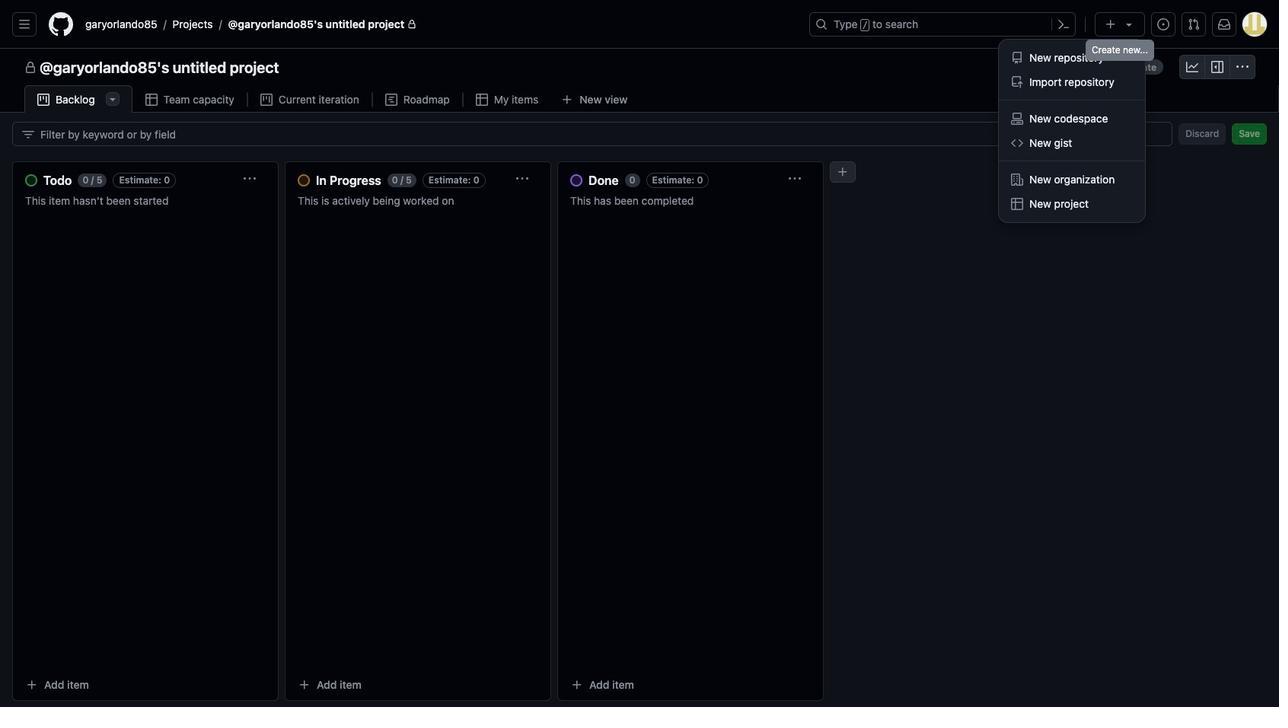 Task type: locate. For each thing, give the bounding box(es) containing it.
list
[[79, 12, 800, 37]]

sc 9kayk9 0 image
[[1186, 61, 1199, 73], [1237, 61, 1249, 73], [385, 94, 397, 106], [476, 94, 488, 106]]

sc 9kayk9 0 image
[[1212, 61, 1224, 73], [24, 62, 37, 74], [37, 94, 50, 106], [145, 94, 157, 106], [260, 94, 273, 106], [22, 128, 34, 141]]

tab list
[[24, 85, 662, 113]]

tooltip
[[1086, 40, 1154, 61]]

homepage image
[[49, 12, 73, 37]]

view options for backlog image
[[106, 93, 119, 105]]

menu
[[999, 40, 1145, 222]]

tab panel
[[0, 113, 1279, 707]]

view filters region
[[12, 122, 1267, 146]]

sc 9kayk9 0 image inside view filters region
[[22, 128, 34, 141]]

plus image
[[1105, 18, 1117, 30]]



Task type: vqa. For each thing, say whether or not it's contained in the screenshot.
the leftmost help
no



Task type: describe. For each thing, give the bounding box(es) containing it.
Filter by keyword or by field field
[[40, 123, 1160, 145]]

triangle down image
[[1123, 18, 1135, 30]]

command palette image
[[1058, 18, 1070, 30]]

git pull request image
[[1188, 18, 1200, 30]]

issue opened image
[[1158, 18, 1170, 30]]

project navigation
[[0, 49, 1279, 85]]

notifications image
[[1218, 18, 1231, 30]]

lock image
[[408, 20, 417, 29]]



